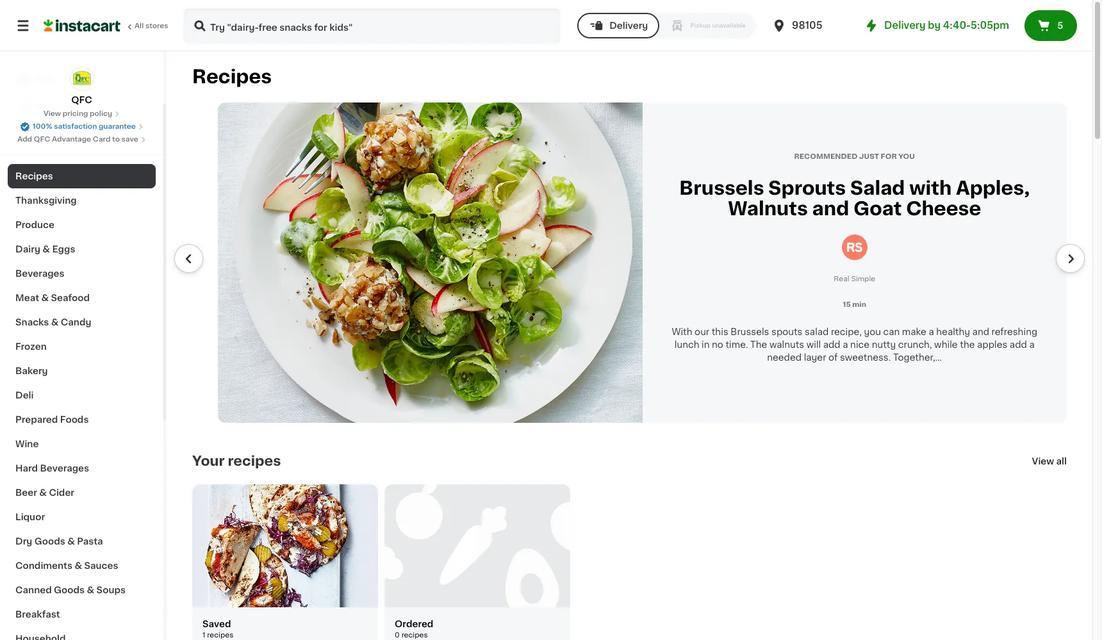 Task type: locate. For each thing, give the bounding box(es) containing it.
& inside meat & seafood link
[[41, 294, 49, 302]]

beverages up cider at the left bottom
[[40, 464, 89, 473]]

saved
[[1050, 18, 1079, 27], [203, 619, 231, 628]]

&
[[42, 245, 50, 254], [41, 294, 49, 302], [51, 318, 59, 327], [39, 488, 47, 497], [67, 537, 75, 546], [75, 561, 82, 570], [87, 586, 94, 595]]

add down 'refreshing'
[[1010, 340, 1027, 349]]

delivery
[[884, 21, 926, 30], [610, 21, 648, 30]]

1 vertical spatial view
[[1032, 457, 1054, 466]]

time.
[[726, 340, 748, 349]]

& left candy
[[51, 318, 59, 327]]

0 vertical spatial brussels
[[679, 179, 764, 197]]

& left sauces
[[75, 561, 82, 570]]

recipes right 1
[[207, 632, 234, 639]]

1 vertical spatial brussels
[[731, 327, 769, 336]]

& inside canned goods & soups link
[[87, 586, 94, 595]]

instacart logo image
[[44, 18, 120, 33]]

2 horizontal spatial a
[[1029, 340, 1035, 349]]

0 horizontal spatial and
[[812, 199, 849, 218]]

None search field
[[183, 8, 561, 44]]

view down it
[[44, 110, 61, 117]]

produce
[[15, 220, 54, 229]]

& inside beer & cider link
[[39, 488, 47, 497]]

a right make
[[929, 327, 934, 336]]

recipes for saved
[[207, 632, 234, 639]]

qfc down lists
[[34, 136, 50, 143]]

add qfc advantage card to save
[[17, 136, 138, 143]]

& inside condiments & sauces link
[[75, 561, 82, 570]]

beverages inside beverages link
[[15, 269, 64, 278]]

bakery
[[15, 367, 48, 376]]

delivery inside delivery by 4:40-5:05pm link
[[884, 21, 926, 30]]

& right meat
[[41, 294, 49, 302]]

& right beer
[[39, 488, 47, 497]]

delivery for delivery by 4:40-5:05pm
[[884, 21, 926, 30]]

0 vertical spatial saved
[[1050, 18, 1079, 27]]

qfc logo image
[[70, 67, 94, 91]]

5:05pm
[[971, 21, 1009, 30]]

cheese
[[906, 199, 981, 218]]

recipes link
[[8, 164, 156, 188]]

condiments
[[15, 561, 72, 570]]

will
[[807, 340, 821, 349]]

thanksgiving
[[15, 196, 77, 205]]

beverages down dairy & eggs
[[15, 269, 64, 278]]

1 vertical spatial goods
[[54, 586, 85, 595]]

seafood
[[51, 294, 90, 302]]

view all
[[1032, 457, 1067, 466]]

you
[[864, 327, 881, 336]]

liquor
[[15, 513, 45, 522]]

qfc up the view pricing policy link
[[71, 95, 92, 104]]

wine link
[[8, 432, 156, 456]]

layer
[[804, 353, 826, 362]]

0 vertical spatial view
[[44, 110, 61, 117]]

1 horizontal spatial add
[[1010, 340, 1027, 349]]

0 vertical spatial qfc
[[71, 95, 92, 104]]

and down sprouts at the top right
[[812, 199, 849, 218]]

saved inside saved 1 recipes
[[203, 619, 231, 628]]

pricing
[[63, 110, 88, 117]]

breakfast
[[15, 610, 60, 619]]

a down recipe,
[[843, 340, 848, 349]]

hard
[[15, 464, 38, 473]]

bakery link
[[8, 359, 156, 383]]

& for meat
[[41, 294, 49, 302]]

the
[[960, 340, 975, 349]]

with
[[672, 327, 692, 336]]

lunch
[[675, 340, 699, 349]]

the
[[751, 340, 767, 349]]

a down 'refreshing'
[[1029, 340, 1035, 349]]

saved for saved 1 recipes
[[203, 619, 231, 628]]

min
[[853, 301, 866, 308]]

delivery inside delivery button
[[610, 21, 648, 30]]

apples
[[977, 340, 1008, 349]]

brussels up the
[[731, 327, 769, 336]]

saved inside button
[[1050, 18, 1079, 27]]

pasta
[[77, 537, 103, 546]]

simple
[[851, 276, 876, 283]]

view left "all"
[[1032, 457, 1054, 466]]

0 horizontal spatial qfc
[[34, 136, 50, 143]]

1 vertical spatial and
[[973, 327, 990, 336]]

prepared foods link
[[8, 408, 156, 432]]

& left soups
[[87, 586, 94, 595]]

1 horizontal spatial delivery
[[884, 21, 926, 30]]

1
[[203, 632, 205, 639]]

Search field
[[185, 9, 560, 42]]

recipe,
[[831, 327, 862, 336]]

real simple image
[[842, 234, 868, 260]]

0 horizontal spatial recipes
[[15, 172, 53, 181]]

dairy
[[15, 245, 40, 254]]

goods up condiments
[[34, 537, 65, 546]]

frozen link
[[8, 335, 156, 359]]

15
[[843, 301, 851, 308]]

0 vertical spatial goods
[[34, 537, 65, 546]]

add qfc advantage card to save link
[[17, 135, 146, 145]]

view inside view all link
[[1032, 457, 1054, 466]]

0 vertical spatial beverages
[[15, 269, 64, 278]]

0 horizontal spatial view
[[44, 110, 61, 117]]

no
[[712, 340, 723, 349]]

& left eggs
[[42, 245, 50, 254]]

with
[[910, 179, 952, 197]]

1 horizontal spatial view
[[1032, 457, 1054, 466]]

salad
[[805, 327, 829, 336]]

canned goods & soups link
[[8, 578, 156, 602]]

can
[[883, 327, 900, 336]]

real simple
[[834, 276, 876, 283]]

1 vertical spatial qfc
[[34, 136, 50, 143]]

0 horizontal spatial delivery
[[610, 21, 648, 30]]

recipes inside ordered 0 recipes
[[402, 632, 428, 639]]

cider
[[49, 488, 74, 497]]

beverages link
[[8, 261, 156, 286]]

recipes inside saved 1 recipes
[[207, 632, 234, 639]]

0 vertical spatial and
[[812, 199, 849, 218]]

service type group
[[578, 13, 756, 38]]

all stores
[[135, 22, 168, 29]]

0 horizontal spatial add
[[823, 340, 841, 349]]

0 horizontal spatial saved
[[203, 619, 231, 628]]

with our this brussels spouts salad recipe, you can make a healthy and refreshing lunch in no time. the walnuts will add a nice nutty crunch, while the apples add a needed layer of sweetness. together,...
[[672, 327, 1038, 362]]

& inside dairy & eggs link
[[42, 245, 50, 254]]

view
[[44, 110, 61, 117], [1032, 457, 1054, 466]]

recipes right your
[[228, 454, 281, 468]]

buy
[[36, 101, 54, 110]]

2 add from the left
[[1010, 340, 1027, 349]]

all
[[1056, 457, 1067, 466]]

1 vertical spatial beverages
[[40, 464, 89, 473]]

by
[[928, 21, 941, 30]]

beer & cider link
[[8, 481, 156, 505]]

foods
[[60, 415, 89, 424]]

prepared
[[15, 415, 58, 424]]

walnuts
[[770, 340, 804, 349]]

brussels up walnuts
[[679, 179, 764, 197]]

4:40-
[[943, 21, 971, 30]]

& inside the dry goods & pasta link
[[67, 537, 75, 546]]

& left pasta
[[67, 537, 75, 546]]

1 horizontal spatial recipes
[[192, 67, 272, 86]]

beverages
[[15, 269, 64, 278], [40, 464, 89, 473]]

1 horizontal spatial saved
[[1050, 18, 1079, 27]]

in
[[702, 340, 710, 349]]

ordered
[[395, 619, 433, 628]]

1 vertical spatial saved
[[203, 619, 231, 628]]

add up of
[[823, 340, 841, 349]]

and up the apples
[[973, 327, 990, 336]]

soups
[[97, 586, 126, 595]]

recipes down ordered
[[402, 632, 428, 639]]

goods
[[34, 537, 65, 546], [54, 586, 85, 595]]

refreshing
[[992, 327, 1038, 336]]

& inside snacks & candy link
[[51, 318, 59, 327]]

1 horizontal spatial and
[[973, 327, 990, 336]]

goods down condiments & sauces
[[54, 586, 85, 595]]

card
[[93, 136, 110, 143]]

together,...
[[893, 353, 942, 362]]



Task type: vqa. For each thing, say whether or not it's contained in the screenshot.
layer
yes



Task type: describe. For each thing, give the bounding box(es) containing it.
recommended
[[794, 153, 858, 161]]

view pricing policy
[[44, 110, 112, 117]]

advantage
[[52, 136, 91, 143]]

0 horizontal spatial a
[[843, 340, 848, 349]]

crunch,
[[898, 340, 932, 349]]

view for view all
[[1032, 457, 1054, 466]]

spouts
[[772, 327, 803, 336]]

dairy & eggs
[[15, 245, 75, 254]]

98105 button
[[772, 8, 849, 44]]

dry
[[15, 537, 32, 546]]

policy
[[90, 110, 112, 117]]

eggs
[[52, 245, 75, 254]]

meat
[[15, 294, 39, 302]]

goods for canned
[[54, 586, 85, 595]]

15 min
[[843, 301, 866, 308]]

beverages inside hard beverages link
[[40, 464, 89, 473]]

brussels sprouts salad with apples, walnuts and goat cheese
[[679, 179, 1030, 218]]

5
[[1058, 21, 1063, 30]]

canned goods & soups
[[15, 586, 126, 595]]

all stores link
[[44, 8, 169, 44]]

& for beer
[[39, 488, 47, 497]]

brussels inside with our this brussels spouts salad recipe, you can make a healthy and refreshing lunch in no time. the walnuts will add a nice nutty crunch, while the apples add a needed layer of sweetness. together,...
[[731, 327, 769, 336]]

saved for saved
[[1050, 18, 1079, 27]]

liquor link
[[8, 505, 156, 529]]

shop link
[[8, 67, 156, 92]]

1 horizontal spatial qfc
[[71, 95, 92, 104]]

healthy
[[937, 327, 970, 336]]

your recipes
[[192, 454, 281, 468]]

dry goods & pasta
[[15, 537, 103, 546]]

candy
[[61, 318, 91, 327]]

lists link
[[8, 118, 156, 144]]

for
[[881, 153, 897, 161]]

view pricing policy link
[[44, 109, 120, 119]]

saved button
[[1035, 16, 1079, 31]]

98105
[[792, 21, 823, 30]]

and inside brussels sprouts salad with apples, walnuts and goat cheese
[[812, 199, 849, 218]]

recommended just for you
[[794, 153, 915, 161]]

this
[[712, 327, 729, 336]]

sauces
[[84, 561, 118, 570]]

salad
[[850, 179, 905, 197]]

and inside with our this brussels spouts salad recipe, you can make a healthy and refreshing lunch in no time. the walnuts will add a nice nutty crunch, while the apples add a needed layer of sweetness. together,...
[[973, 327, 990, 336]]

make
[[902, 327, 927, 336]]

& for snacks
[[51, 318, 59, 327]]

delivery for delivery
[[610, 21, 648, 30]]

prepared foods
[[15, 415, 89, 424]]

nice
[[850, 340, 870, 349]]

thanksgiving link
[[8, 188, 156, 213]]

& for dairy
[[42, 245, 50, 254]]

1 horizontal spatial a
[[929, 327, 934, 336]]

beer & cider
[[15, 488, 74, 497]]

your
[[192, 454, 225, 468]]

recipes for ordered
[[402, 632, 428, 639]]

stores
[[145, 22, 168, 29]]

to
[[112, 136, 120, 143]]

hard beverages
[[15, 464, 89, 473]]

& for condiments
[[75, 561, 82, 570]]

guarantee
[[99, 123, 136, 130]]

real
[[834, 276, 850, 283]]

qfc link
[[70, 67, 94, 106]]

breakfast link
[[8, 602, 156, 627]]

goods for dry
[[34, 537, 65, 546]]

0 vertical spatial recipes
[[192, 67, 272, 86]]

100%
[[33, 123, 52, 130]]

produce link
[[8, 213, 156, 237]]

dairy & eggs link
[[8, 237, 156, 261]]

wine
[[15, 440, 39, 449]]

shop
[[36, 75, 60, 84]]

ordered 0 recipes
[[395, 619, 433, 639]]

you
[[899, 153, 915, 161]]

lists
[[36, 126, 58, 135]]

our
[[695, 327, 710, 336]]

nutty
[[872, 340, 896, 349]]

condiments & sauces link
[[8, 554, 156, 578]]

walnuts
[[728, 199, 808, 218]]

it
[[56, 101, 63, 110]]

dry goods & pasta link
[[8, 529, 156, 554]]

hot chicken tacos with white sauce slaw image
[[192, 484, 378, 607]]

meat & seafood link
[[8, 286, 156, 310]]

deli link
[[8, 383, 156, 408]]

1 add from the left
[[823, 340, 841, 349]]

condiments & sauces
[[15, 561, 118, 570]]

100% satisfaction guarantee button
[[20, 119, 143, 132]]

canned
[[15, 586, 52, 595]]

delivery by 4:40-5:05pm
[[884, 21, 1009, 30]]

buy it again
[[36, 101, 90, 110]]

satisfaction
[[54, 123, 97, 130]]

sweetness.
[[840, 353, 891, 362]]

all
[[135, 22, 144, 29]]

item carousel region
[[174, 103, 1085, 423]]

apples,
[[956, 179, 1030, 197]]

qfc inside 'link'
[[34, 136, 50, 143]]

1 vertical spatial recipes
[[15, 172, 53, 181]]

view for view pricing policy
[[44, 110, 61, 117]]

brussels inside brussels sprouts salad with apples, walnuts and goat cheese
[[679, 179, 764, 197]]

0
[[395, 632, 400, 639]]



